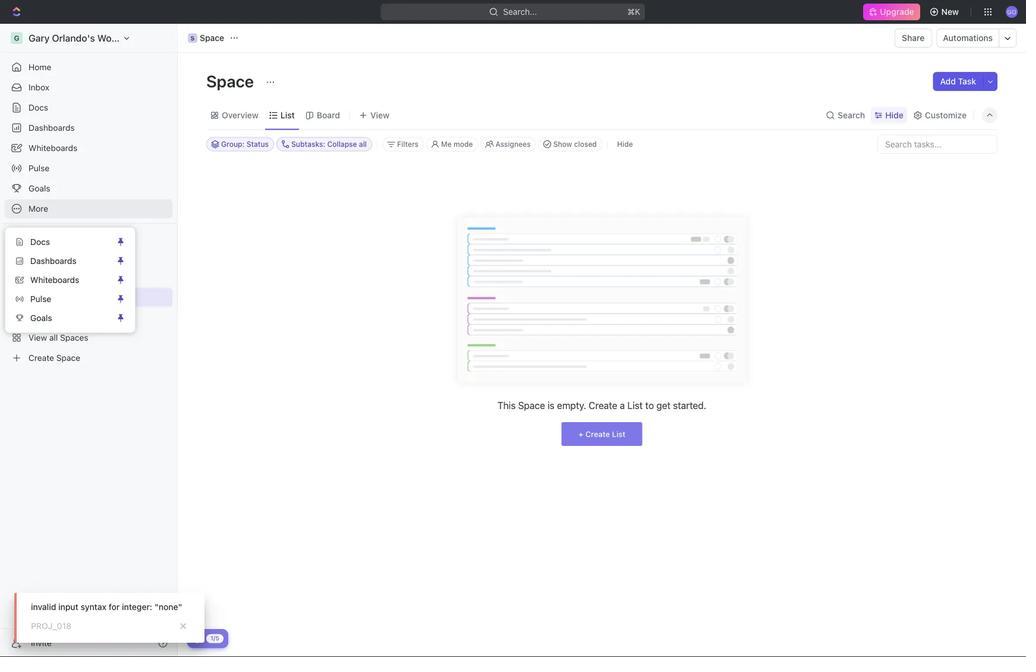 Task type: vqa. For each thing, say whether or not it's contained in the screenshot.
the Onboarding checklist button image on the left bottom
yes



Task type: locate. For each thing, give the bounding box(es) containing it.
started.
[[673, 400, 707, 411]]

0 vertical spatial whiteboards link
[[5, 139, 173, 158]]

1 vertical spatial pulse
[[30, 294, 51, 304]]

space link
[[29, 288, 170, 307]]

more
[[29, 204, 48, 214]]

1 vertical spatial space, , element
[[11, 291, 23, 303]]

space, , element inside space 'tree'
[[11, 291, 23, 303]]

list
[[281, 110, 295, 120], [628, 400, 643, 411], [612, 430, 626, 439]]

whiteboards for the bottom whiteboards link
[[30, 275, 79, 285]]

space
[[200, 33, 224, 43], [206, 71, 258, 91], [29, 292, 53, 302], [518, 400, 545, 411]]

0 vertical spatial s
[[191, 35, 195, 41]]

0 vertical spatial create
[[589, 400, 618, 411]]

share
[[902, 33, 925, 43]]

this space is empty. create a list to get started.
[[498, 400, 707, 411]]

Search tasks... text field
[[879, 135, 998, 153]]

add task button
[[934, 72, 984, 91]]

inbox
[[29, 82, 49, 92]]

1 vertical spatial goals link
[[10, 309, 114, 328]]

pulse
[[29, 163, 49, 173], [30, 294, 51, 304]]

s for s space
[[191, 35, 195, 41]]

1 vertical spatial whiteboards
[[30, 275, 79, 285]]

empty.
[[557, 400, 587, 411]]

dashboards
[[29, 123, 75, 133], [30, 256, 77, 266]]

1 vertical spatial s
[[14, 293, 19, 302]]

a
[[620, 400, 625, 411]]

1 vertical spatial dashboards link
[[10, 252, 114, 271]]

goals link
[[5, 179, 173, 198], [10, 309, 114, 328]]

pulse inside the sidebar navigation
[[29, 163, 49, 173]]

docs up spaces
[[30, 237, 50, 247]]

whiteboards
[[29, 143, 77, 153], [30, 275, 79, 285]]

invalid input syntax for integer: "none"
[[31, 602, 182, 612]]

dashboards down inbox
[[29, 123, 75, 133]]

hide
[[886, 110, 904, 120], [617, 140, 633, 148]]

0 vertical spatial docs link
[[5, 98, 173, 117]]

s inside space, , element
[[14, 293, 19, 302]]

spaces
[[10, 254, 35, 262]]

integer:
[[122, 602, 152, 612]]

+ create list
[[579, 430, 626, 439]]

goals
[[29, 184, 50, 193], [30, 313, 52, 323]]

1 vertical spatial pulse link
[[10, 290, 114, 309]]

1 horizontal spatial space, , element
[[188, 33, 197, 43]]

space inside 'tree'
[[29, 292, 53, 302]]

whiteboards link
[[5, 139, 173, 158], [10, 271, 114, 290]]

0 vertical spatial hide
[[886, 110, 904, 120]]

docs link down inbox link
[[5, 98, 173, 117]]

dashboards link down favorites button
[[10, 252, 114, 271]]

pulse link up the more dropdown button
[[5, 159, 173, 178]]

0 vertical spatial whiteboards
[[29, 143, 77, 153]]

list down a
[[612, 430, 626, 439]]

board
[[317, 110, 340, 120]]

dashboards inside the sidebar navigation
[[29, 123, 75, 133]]

1 vertical spatial list
[[628, 400, 643, 411]]

2 vertical spatial list
[[612, 430, 626, 439]]

goals link up the more dropdown button
[[5, 179, 173, 198]]

customize button
[[910, 107, 971, 124]]

s for s
[[14, 293, 19, 302]]

home
[[29, 62, 51, 72]]

dashboards down favorites button
[[30, 256, 77, 266]]

1 vertical spatial hide
[[617, 140, 633, 148]]

pulse link down spaces
[[10, 290, 114, 309]]

s
[[191, 35, 195, 41], [14, 293, 19, 302]]

proj_018
[[31, 621, 71, 631]]

0 vertical spatial space, , element
[[188, 33, 197, 43]]

0 vertical spatial dashboards
[[29, 123, 75, 133]]

to
[[646, 400, 654, 411]]

create left a
[[589, 400, 618, 411]]

list link
[[278, 107, 295, 124]]

0 horizontal spatial space, , element
[[11, 291, 23, 303]]

automations
[[944, 33, 993, 43]]

hide inside dropdown button
[[886, 110, 904, 120]]

create
[[589, 400, 618, 411], [586, 430, 610, 439]]

get
[[657, 400, 671, 411]]

1 vertical spatial docs
[[30, 237, 50, 247]]

0 vertical spatial dashboards link
[[5, 118, 173, 137]]

0 vertical spatial pulse
[[29, 163, 49, 173]]

more button
[[5, 199, 173, 218]]

goals link down space link
[[10, 309, 114, 328]]

⌘k
[[628, 7, 641, 17]]

list right a
[[628, 400, 643, 411]]

docs link
[[5, 98, 173, 117], [10, 233, 114, 252]]

0 vertical spatial goals
[[29, 184, 50, 193]]

customize
[[925, 110, 967, 120]]

inbox link
[[5, 78, 173, 97]]

pulse for "pulse" link to the bottom
[[30, 294, 51, 304]]

0 horizontal spatial s
[[14, 293, 19, 302]]

s inside s space
[[191, 35, 195, 41]]

0 vertical spatial list
[[281, 110, 295, 120]]

0 vertical spatial docs
[[29, 103, 48, 112]]

0 horizontal spatial list
[[281, 110, 295, 120]]

pulse up the more
[[29, 163, 49, 173]]

board link
[[315, 107, 340, 124]]

0 horizontal spatial hide
[[617, 140, 633, 148]]

whiteboards inside the sidebar navigation
[[29, 143, 77, 153]]

pulse link
[[5, 159, 173, 178], [10, 290, 114, 309]]

for
[[109, 602, 120, 612]]

upgrade
[[881, 7, 915, 17]]

search button
[[823, 107, 869, 124]]

pulse down spaces
[[30, 294, 51, 304]]

create right the +
[[586, 430, 610, 439]]

share button
[[895, 29, 932, 48]]

docs link down the more
[[10, 233, 114, 252]]

dashboards link down inbox link
[[5, 118, 173, 137]]

docs
[[29, 103, 48, 112], [30, 237, 50, 247]]

list left board link
[[281, 110, 295, 120]]

1/5
[[211, 635, 219, 642]]

docs down inbox
[[29, 103, 48, 112]]

1 horizontal spatial hide
[[886, 110, 904, 120]]

1 horizontal spatial list
[[612, 430, 626, 439]]

1 horizontal spatial s
[[191, 35, 195, 41]]

new
[[942, 7, 959, 17]]

space, , element
[[188, 33, 197, 43], [11, 291, 23, 303]]

dashboards link
[[5, 118, 173, 137], [10, 252, 114, 271]]

goals inside the sidebar navigation
[[29, 184, 50, 193]]



Task type: describe. For each thing, give the bounding box(es) containing it.
+
[[579, 430, 584, 439]]

invite
[[31, 638, 52, 648]]

search
[[838, 110, 866, 120]]

new button
[[925, 2, 967, 21]]

favorites button
[[5, 231, 46, 245]]

sidebar navigation
[[0, 24, 178, 657]]

input
[[58, 602, 78, 612]]

whiteboards for top whiteboards link
[[29, 143, 77, 153]]

2 horizontal spatial list
[[628, 400, 643, 411]]

syntax
[[81, 602, 107, 612]]

1 vertical spatial goals
[[30, 313, 52, 323]]

add task
[[941, 76, 977, 86]]

this
[[498, 400, 516, 411]]

onboarding checklist button image
[[192, 634, 202, 644]]

is
[[548, 400, 555, 411]]

overview
[[222, 110, 259, 120]]

"none"
[[155, 602, 182, 612]]

0 vertical spatial goals link
[[5, 179, 173, 198]]

search...
[[504, 7, 537, 17]]

s space
[[191, 33, 224, 43]]

1 vertical spatial whiteboards link
[[10, 271, 114, 290]]

docs inside the sidebar navigation
[[29, 103, 48, 112]]

assignees button
[[481, 137, 536, 151]]

pulse for the topmost "pulse" link
[[29, 163, 49, 173]]

space tree
[[5, 268, 173, 368]]

1 vertical spatial dashboards
[[30, 256, 77, 266]]

0 vertical spatial pulse link
[[5, 159, 173, 178]]

overview link
[[219, 107, 259, 124]]

assignees
[[496, 140, 531, 148]]

hide button
[[613, 137, 638, 151]]

task
[[959, 76, 977, 86]]

onboarding checklist button element
[[192, 634, 202, 644]]

hide inside button
[[617, 140, 633, 148]]

favorites
[[10, 234, 41, 242]]

automations button
[[938, 29, 999, 47]]

home link
[[5, 58, 173, 77]]

invalid
[[31, 602, 56, 612]]

upgrade link
[[864, 4, 921, 20]]

1 vertical spatial docs link
[[10, 233, 114, 252]]

add
[[941, 76, 956, 86]]

hide button
[[872, 107, 908, 124]]

1 vertical spatial create
[[586, 430, 610, 439]]



